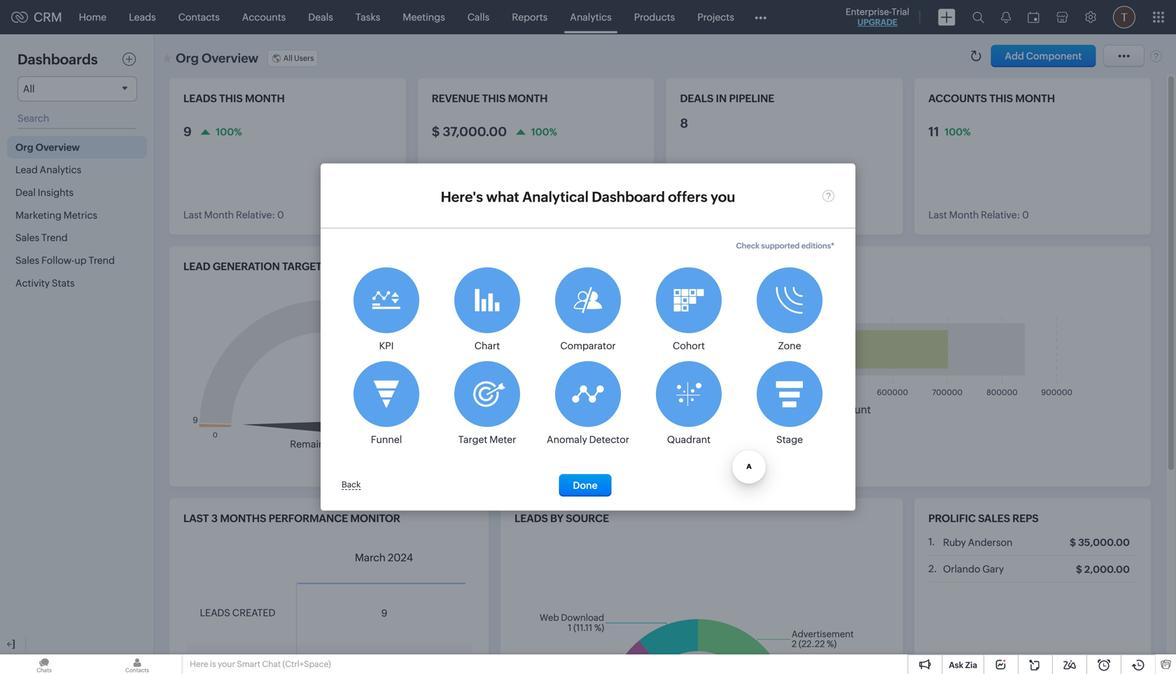 Task type: describe. For each thing, give the bounding box(es) containing it.
orlando
[[943, 564, 981, 575]]

create menu element
[[930, 0, 964, 34]]

follow-
[[41, 255, 74, 266]]

sales for sales follow-up trend
[[15, 255, 39, 266]]

zone
[[778, 340, 801, 351]]

org
[[15, 142, 33, 153]]

funnel
[[371, 434, 402, 445]]

Search text field
[[18, 109, 137, 129]]

up
[[74, 255, 87, 266]]

deal
[[15, 187, 36, 198]]

stage
[[776, 434, 803, 445]]

calls
[[467, 12, 490, 23]]

accounts
[[929, 92, 987, 105]]

activity stats link
[[7, 272, 147, 294]]

last for 11
[[929, 209, 947, 221]]

$ for $ 2,000.00
[[1076, 564, 1082, 575]]

leads link
[[118, 0, 167, 34]]

kpi
[[379, 340, 394, 351]]

meetings link
[[392, 0, 456, 34]]

lead generation target - this year
[[183, 260, 383, 273]]

users
[[294, 54, 314, 63]]

0 for 9
[[277, 209, 284, 221]]

deals
[[308, 12, 333, 23]]

ask
[[949, 661, 964, 670]]

products
[[634, 12, 675, 23]]

3
[[211, 512, 218, 525]]

ask zia
[[949, 661, 977, 670]]

dashboard
[[592, 189, 665, 205]]

100% for $ 37,000.00
[[531, 126, 557, 137]]

sales for sales trend
[[15, 232, 39, 243]]

100% inside 11 100%
[[945, 126, 971, 137]]

performance
[[269, 512, 348, 525]]

zia
[[965, 661, 977, 670]]

months
[[220, 512, 266, 525]]

crm
[[34, 10, 62, 24]]

accounts
[[242, 12, 286, 23]]

projects
[[697, 12, 734, 23]]

month for 9
[[204, 209, 234, 221]]

leads by source
[[515, 512, 609, 525]]

revenue this month
[[432, 92, 548, 105]]

by
[[550, 512, 564, 525]]

check
[[736, 242, 760, 250]]

leads created
[[200, 607, 276, 618]]

last month relative: 0 for 11
[[929, 209, 1029, 221]]

projects link
[[686, 0, 746, 34]]

calendar image
[[1028, 12, 1040, 23]]

all users
[[283, 54, 314, 63]]

sales follow-up trend
[[15, 255, 115, 266]]

contacts
[[178, 12, 220, 23]]

enterprise-
[[846, 7, 892, 17]]

8
[[680, 116, 688, 131]]

$ 2,000.00
[[1076, 564, 1130, 575]]

created
[[232, 607, 276, 618]]

ruby anderson
[[943, 537, 1013, 548]]

back
[[342, 480, 361, 489]]

reports
[[512, 12, 548, 23]]

sales follow-up trend link
[[7, 249, 147, 272]]

enterprise-trial upgrade
[[846, 7, 909, 27]]

leads this month
[[183, 92, 285, 105]]

all
[[283, 54, 293, 63]]

calls link
[[456, 0, 501, 34]]

100% for 9
[[216, 126, 242, 137]]

$ 35,000.00
[[1070, 537, 1130, 548]]

check supported editions*
[[736, 242, 835, 250]]

deal insights link
[[7, 181, 147, 204]]

this for 9
[[219, 92, 243, 105]]

here's what analytical dashboard offers you
[[441, 189, 735, 205]]

here
[[190, 660, 208, 669]]

marketing metrics
[[15, 210, 97, 221]]

month for $ 37,000.00
[[508, 92, 548, 105]]

analytics link
[[559, 0, 623, 34]]

gary
[[982, 564, 1004, 575]]

2,000.00
[[1084, 564, 1130, 575]]

done
[[573, 480, 598, 491]]

leads for leads created
[[200, 607, 230, 618]]

$ for $ 35,000.00
[[1070, 537, 1076, 548]]

11 100%
[[929, 125, 971, 139]]

generation
[[213, 260, 280, 273]]

you
[[711, 189, 735, 205]]

detector
[[589, 434, 629, 445]]

3 month from the left
[[1015, 92, 1055, 105]]

last 3 months performance monitor
[[183, 512, 400, 525]]

0 horizontal spatial trend
[[41, 232, 68, 243]]

cohort
[[673, 340, 705, 351]]

logo image
[[11, 12, 28, 23]]

month for 11
[[949, 209, 979, 221]]

2 target from the left
[[565, 260, 605, 273]]

$ for $ 37,000.00
[[432, 125, 440, 139]]

overview
[[35, 142, 80, 153]]

2024
[[388, 552, 413, 564]]

here is your smart chat (ctrl+space)
[[190, 660, 331, 669]]

quadrant
[[667, 434, 711, 445]]

contacts image
[[93, 655, 181, 674]]

activity stats
[[15, 277, 75, 289]]

deals
[[680, 92, 714, 105]]

create menu image
[[938, 9, 956, 26]]

2. orlando gary
[[929, 563, 1004, 575]]

done link
[[559, 474, 612, 496]]

marketing metrics link
[[7, 204, 147, 226]]

37,000.00
[[443, 125, 507, 139]]



Task type: locate. For each thing, give the bounding box(es) containing it.
trend right the 'up'
[[89, 255, 115, 266]]

0 horizontal spatial last
[[183, 209, 202, 221]]

trend down the marketing metrics
[[41, 232, 68, 243]]

analytics inside lead analytics link
[[40, 164, 81, 175]]

0 horizontal spatial analytics
[[40, 164, 81, 175]]

products link
[[623, 0, 686, 34]]

month
[[204, 209, 234, 221], [949, 209, 979, 221]]

march
[[355, 552, 386, 564]]

1 vertical spatial revenue
[[515, 260, 563, 273]]

2.
[[929, 563, 937, 574]]

sales
[[978, 512, 1010, 525]]

0 horizontal spatial month
[[245, 92, 285, 105]]

$ left 2,000.00
[[1076, 564, 1082, 575]]

1 horizontal spatial last
[[929, 209, 947, 221]]

1 - from the left
[[324, 260, 328, 273]]

0 for 11
[[1022, 209, 1029, 221]]

search element
[[964, 0, 993, 34]]

metrics
[[63, 210, 97, 221]]

2 - from the left
[[607, 260, 611, 273]]

0 horizontal spatial -
[[324, 260, 328, 273]]

1 horizontal spatial -
[[607, 260, 611, 273]]

$ left 35,000.00
[[1070, 537, 1076, 548]]

accounts this month
[[929, 92, 1055, 105]]

2 horizontal spatial 100%
[[945, 126, 971, 137]]

1 horizontal spatial month
[[949, 209, 979, 221]]

1 vertical spatial leads
[[515, 512, 548, 525]]

100% down leads this month
[[216, 126, 242, 137]]

$
[[432, 125, 440, 139], [1070, 537, 1076, 548], [1076, 564, 1082, 575]]

offers
[[668, 189, 708, 205]]

chat
[[262, 660, 281, 669]]

last
[[183, 209, 202, 221], [929, 209, 947, 221]]

1 month from the left
[[204, 209, 234, 221]]

signals image
[[1001, 11, 1011, 23]]

lead analytics link
[[7, 158, 147, 181]]

2 100% from the left
[[531, 126, 557, 137]]

0 horizontal spatial month
[[204, 209, 234, 221]]

0 horizontal spatial relative:
[[236, 209, 275, 221]]

1 horizontal spatial revenue
[[515, 260, 563, 273]]

1 horizontal spatial target
[[565, 260, 605, 273]]

1 vertical spatial 9
[[381, 608, 387, 619]]

0 horizontal spatial last month relative: 0
[[183, 209, 284, 221]]

month
[[245, 92, 285, 105], [508, 92, 548, 105], [1015, 92, 1055, 105]]

None button
[[991, 45, 1096, 67]]

analytics
[[570, 12, 612, 23], [40, 164, 81, 175]]

signals element
[[993, 0, 1019, 34]]

help image
[[1150, 50, 1162, 62]]

revenue
[[432, 92, 480, 105], [515, 260, 563, 273]]

pipeline
[[729, 92, 774, 105]]

check supported editions* link
[[736, 236, 835, 256]]

1 vertical spatial $
[[1070, 537, 1076, 548]]

anomaly
[[547, 434, 587, 445]]

analytical
[[522, 189, 589, 205]]

11
[[929, 125, 939, 139]]

marketing
[[15, 210, 61, 221]]

1 horizontal spatial 100%
[[531, 126, 557, 137]]

deal insights
[[15, 187, 74, 198]]

comparator
[[560, 340, 616, 351]]

2 last month relative: 0 from the left
[[929, 209, 1029, 221]]

2 last from the left
[[929, 209, 947, 221]]

(ctrl+space)
[[283, 660, 331, 669]]

1 horizontal spatial month
[[508, 92, 548, 105]]

trial
[[892, 7, 909, 17]]

1 last month relative: 0 from the left
[[183, 209, 284, 221]]

1 0 from the left
[[277, 209, 284, 221]]

last month relative: 0 for 9
[[183, 209, 284, 221]]

in
[[716, 92, 727, 105]]

2 month from the left
[[949, 209, 979, 221]]

0 horizontal spatial year
[[356, 260, 383, 273]]

back link
[[342, 480, 361, 490]]

0 vertical spatial trend
[[41, 232, 68, 243]]

35,000.00
[[1078, 537, 1130, 548]]

2 0 from the left
[[1022, 209, 1029, 221]]

1 sales from the top
[[15, 232, 39, 243]]

upgrade
[[858, 18, 898, 27]]

trend
[[41, 232, 68, 243], [89, 255, 115, 266]]

last for 9
[[183, 209, 202, 221]]

$ 37,000.00
[[432, 125, 507, 139]]

this for 11
[[990, 92, 1013, 105]]

lead
[[183, 260, 210, 273]]

leads
[[183, 92, 217, 105], [515, 512, 548, 525], [200, 607, 230, 618]]

1 horizontal spatial 0
[[1022, 209, 1029, 221]]

0 horizontal spatial 100%
[[216, 126, 242, 137]]

0 vertical spatial 9
[[183, 125, 192, 139]]

1 horizontal spatial 9
[[381, 608, 387, 619]]

analytics down overview
[[40, 164, 81, 175]]

target right generation
[[282, 260, 322, 273]]

meetings
[[403, 12, 445, 23]]

0 vertical spatial leads
[[183, 92, 217, 105]]

1 horizontal spatial year
[[639, 260, 666, 273]]

0 vertical spatial analytics
[[570, 12, 612, 23]]

1 horizontal spatial analytics
[[570, 12, 612, 23]]

crm link
[[11, 10, 62, 24]]

last
[[183, 512, 209, 525]]

100% down revenue this month
[[531, 126, 557, 137]]

1 horizontal spatial last month relative: 0
[[929, 209, 1029, 221]]

org overview
[[15, 142, 80, 153]]

what
[[486, 189, 519, 205]]

0 horizontal spatial 9
[[183, 125, 192, 139]]

target
[[458, 434, 488, 445]]

1 horizontal spatial trend
[[89, 255, 115, 266]]

target down here's what analytical dashboard offers you
[[565, 260, 605, 273]]

1 vertical spatial sales
[[15, 255, 39, 266]]

sales trend link
[[7, 226, 147, 249]]

0 horizontal spatial revenue
[[432, 92, 480, 105]]

0
[[277, 209, 284, 221], [1022, 209, 1029, 221]]

1 horizontal spatial relative:
[[981, 209, 1020, 221]]

relative: for 11
[[981, 209, 1020, 221]]

1 relative: from the left
[[236, 209, 275, 221]]

2 year from the left
[[639, 260, 666, 273]]

anderson
[[968, 537, 1013, 548]]

reps
[[1013, 512, 1039, 525]]

search image
[[972, 11, 984, 23]]

analytics right reports
[[570, 12, 612, 23]]

1 target from the left
[[282, 260, 322, 273]]

leads for leads by source
[[515, 512, 548, 525]]

analytics inside analytics link
[[570, 12, 612, 23]]

2 relative: from the left
[[981, 209, 1020, 221]]

contacts link
[[167, 0, 231, 34]]

2 sales from the top
[[15, 255, 39, 266]]

supported
[[761, 242, 800, 250]]

editions*
[[801, 242, 835, 250]]

march 2024
[[355, 552, 413, 564]]

month for 9
[[245, 92, 285, 105]]

2 vertical spatial leads
[[200, 607, 230, 618]]

1 year from the left
[[356, 260, 383, 273]]

0 horizontal spatial 0
[[277, 209, 284, 221]]

reports link
[[501, 0, 559, 34]]

home link
[[68, 0, 118, 34]]

1 100% from the left
[[216, 126, 242, 137]]

relative: for 9
[[236, 209, 275, 221]]

activity
[[15, 277, 50, 289]]

1 vertical spatial trend
[[89, 255, 115, 266]]

sales down marketing
[[15, 232, 39, 243]]

chats image
[[0, 655, 88, 674]]

smart
[[237, 660, 260, 669]]

profile element
[[1105, 0, 1144, 34]]

profile image
[[1113, 6, 1136, 28]]

accounts link
[[231, 0, 297, 34]]

2 month from the left
[[508, 92, 548, 105]]

is
[[210, 660, 216, 669]]

meter
[[490, 434, 516, 445]]

sales trend
[[15, 232, 68, 243]]

1 last from the left
[[183, 209, 202, 221]]

revenue for revenue this month
[[432, 92, 480, 105]]

deals in pipeline
[[680, 92, 774, 105]]

relative:
[[236, 209, 275, 221], [981, 209, 1020, 221]]

revenue target - this year
[[515, 260, 666, 273]]

sales up "activity"
[[15, 255, 39, 266]]

2 horizontal spatial month
[[1015, 92, 1055, 105]]

anomaly detector
[[547, 434, 629, 445]]

0 vertical spatial $
[[432, 125, 440, 139]]

prolific
[[929, 512, 976, 525]]

revenue for revenue target - this year
[[515, 260, 563, 273]]

this for $ 37,000.00
[[482, 92, 506, 105]]

1 vertical spatial analytics
[[40, 164, 81, 175]]

$ left 37,000.00
[[432, 125, 440, 139]]

0 vertical spatial sales
[[15, 232, 39, 243]]

0 vertical spatial revenue
[[432, 92, 480, 105]]

2 vertical spatial $
[[1076, 564, 1082, 575]]

0 horizontal spatial target
[[282, 260, 322, 273]]

1 month from the left
[[245, 92, 285, 105]]

leads
[[129, 12, 156, 23]]

9 down march 2024
[[381, 608, 387, 619]]

9 down leads this month
[[183, 125, 192, 139]]

dashboards
[[18, 51, 98, 68]]

100% right 11
[[945, 126, 971, 137]]

3 100% from the left
[[945, 126, 971, 137]]

leads for leads this month
[[183, 92, 217, 105]]

here's
[[441, 189, 483, 205]]



Task type: vqa. For each thing, say whether or not it's contained in the screenshot.
CREATE MENU element
yes



